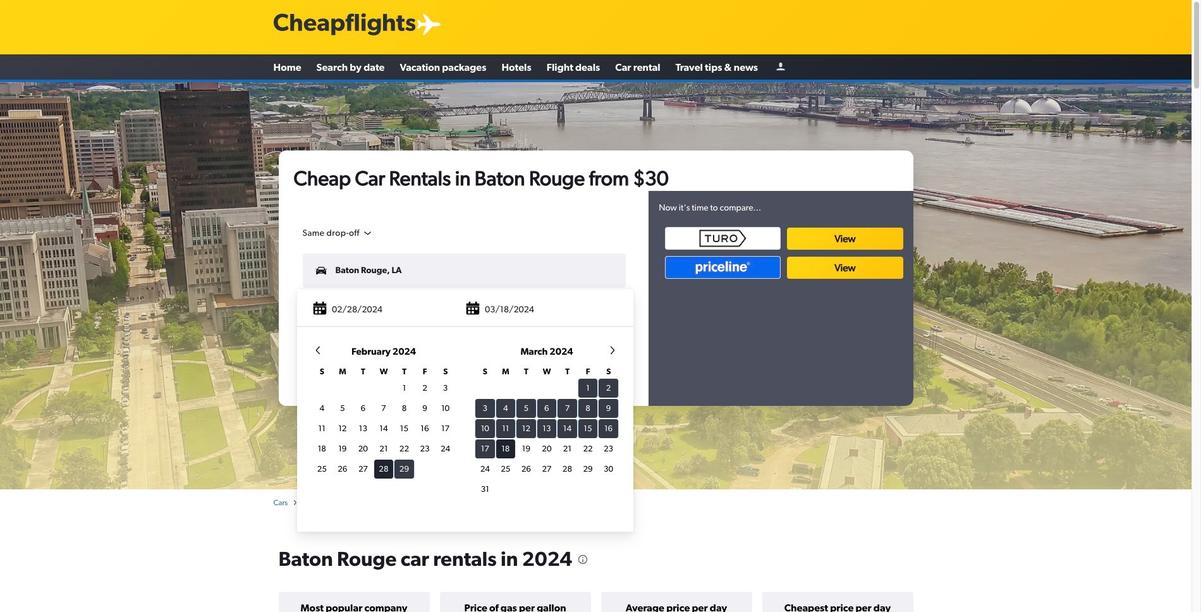 Task type: describe. For each thing, give the bounding box(es) containing it.
priceline image
[[666, 256, 781, 279]]

expedia image
[[694, 257, 757, 271]]



Task type: locate. For each thing, give the bounding box(es) containing it.
None text field
[[303, 295, 626, 329]]

Car drop-off location Same drop-off field
[[303, 228, 373, 239]]

autoeurope image
[[806, 259, 869, 269]]

None text field
[[303, 254, 626, 288], [302, 292, 629, 329], [303, 254, 626, 288], [302, 292, 629, 329]]

end date calendar input use left and right arrow keys to change day. use up and down arrow keys to change week. tab
[[302, 344, 629, 525]]

turo image
[[666, 227, 781, 250]]

baton rouge image
[[0, 82, 1192, 489]]



Task type: vqa. For each thing, say whether or not it's contained in the screenshot.
smartfares image
no



